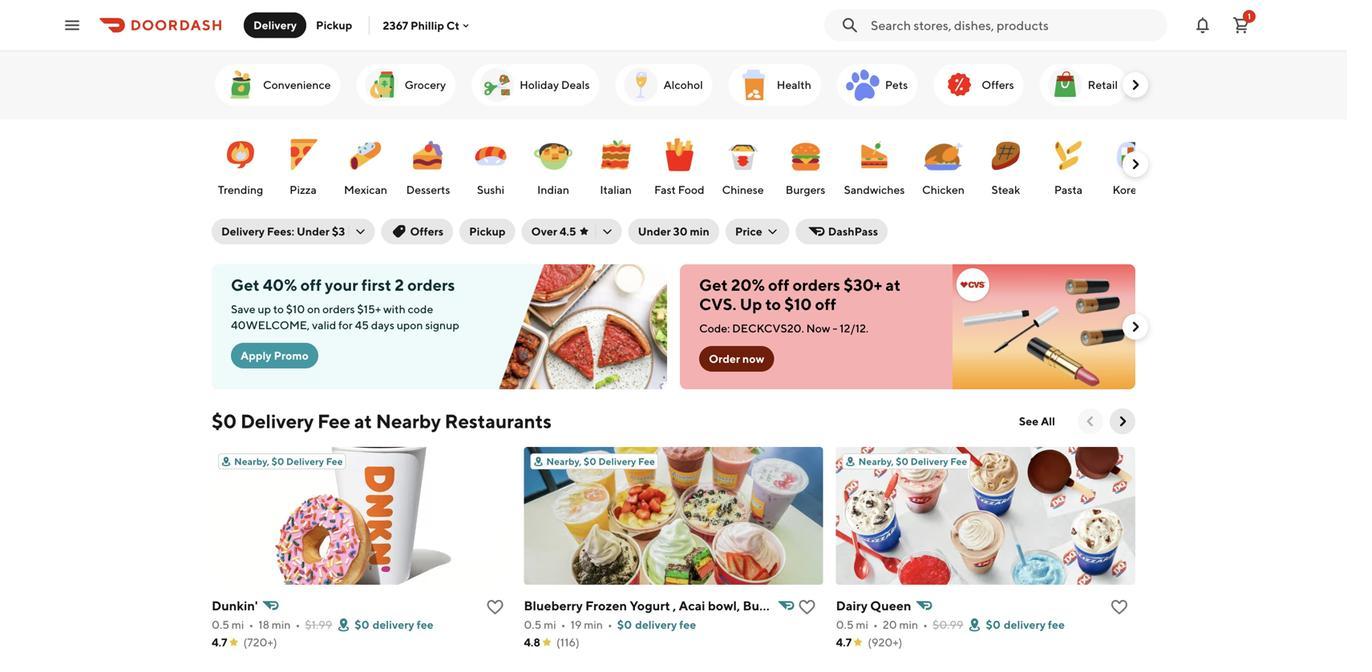 Task type: describe. For each thing, give the bounding box(es) containing it.
under 30 min
[[638, 225, 710, 238]]

(720+)
[[243, 636, 277, 650]]

off for orders
[[768, 276, 790, 295]]

days
[[371, 319, 395, 332]]

dashpass
[[828, 225, 878, 238]]

phillip
[[411, 19, 444, 32]]

alcohol
[[664, 78, 703, 91]]

offers image
[[940, 66, 979, 104]]

4 • from the left
[[608, 619, 613, 632]]

min inside button
[[690, 225, 710, 238]]

1 next button of carousel image from the top
[[1128, 77, 1144, 93]]

save
[[231, 303, 256, 316]]

12/12.
[[840, 322, 869, 335]]

deckcvs20.
[[732, 322, 804, 335]]

acai
[[679, 599, 706, 614]]

pets link
[[837, 64, 918, 106]]

mexican
[[344, 183, 387, 197]]

4.8
[[524, 636, 541, 650]]

code
[[408, 303, 433, 316]]

$0 delivery fee at nearby restaurants
[[212, 410, 552, 433]]

alcohol link
[[616, 64, 713, 106]]

blueberry frozen yogurt , acai bowl, bubble tea & smoothie
[[524, 599, 880, 614]]

pets
[[885, 78, 908, 91]]

holiday deals
[[520, 78, 590, 91]]

min for dairy queen
[[900, 619, 919, 632]]

chinese
[[722, 183, 764, 197]]

1 vertical spatial pickup button
[[460, 219, 515, 245]]

delivery for dunkin'
[[373, 619, 414, 632]]

valid
[[312, 319, 336, 332]]

notification bell image
[[1194, 16, 1213, 35]]

queen
[[871, 599, 912, 614]]

orders inside get 20% off orders $30+ at cvs. up to $10 off code: deckcvs20. now - 12/12.
[[793, 276, 841, 295]]

grocery link
[[357, 64, 456, 106]]

under inside button
[[638, 225, 671, 238]]

grocery image
[[363, 66, 402, 104]]

health
[[777, 78, 812, 91]]

at inside get 20% off orders $30+ at cvs. up to $10 off code: deckcvs20. now - 12/12.
[[886, 276, 901, 295]]

1 under from the left
[[297, 225, 330, 238]]

apply
[[241, 349, 272, 363]]

6 • from the left
[[923, 619, 928, 632]]

40%
[[263, 276, 297, 295]]

grocery
[[405, 78, 446, 91]]

click to add this store to your saved list image for dunkin'
[[486, 598, 505, 618]]

nearby
[[376, 410, 441, 433]]

see
[[1019, 415, 1039, 428]]

1 button
[[1226, 9, 1258, 41]]

over
[[531, 225, 557, 238]]

under 30 min button
[[629, 219, 719, 245]]

offers button
[[381, 219, 453, 245]]

0 horizontal spatial at
[[354, 410, 372, 433]]

$30+
[[844, 276, 883, 295]]

delivery button
[[244, 12, 306, 38]]

code:
[[699, 322, 730, 335]]

trending
[[218, 183, 263, 197]]

2 next button of carousel image from the top
[[1128, 156, 1144, 172]]

$10 inside get 40% off your first 2 orders save up to $10 on orders $15+ with code 40welcome, valid for 45 days upon signup
[[286, 303, 305, 316]]

delivery inside button
[[253, 18, 297, 32]]

dairy
[[836, 599, 868, 614]]

20
[[883, 619, 897, 632]]

see all
[[1019, 415, 1056, 428]]

apply promo
[[241, 349, 309, 363]]

3 next button of carousel image from the top
[[1128, 319, 1144, 335]]

0.5 for dunkin'
[[212, 619, 229, 632]]

frozen
[[586, 599, 627, 614]]

fast food
[[655, 183, 705, 197]]

retail
[[1088, 78, 1118, 91]]

nearby, $0 delivery fee for blueberry frozen yogurt , acai bowl, bubble tea & smoothie
[[547, 456, 655, 468]]

tea
[[789, 599, 808, 614]]

for
[[339, 319, 353, 332]]

2 • from the left
[[296, 619, 300, 632]]

4.7 for dairy queen
[[836, 636, 852, 650]]

burgers
[[786, 183, 826, 197]]

0.5 mi • 20 min •
[[836, 619, 928, 632]]

0 vertical spatial pickup
[[316, 18, 352, 32]]

retail image
[[1046, 66, 1085, 104]]

to inside get 20% off orders $30+ at cvs. up to $10 off code: deckcvs20. now - 12/12.
[[766, 295, 781, 314]]

(116)
[[557, 636, 580, 650]]

get 40% off your first 2 orders save up to $10 on orders $15+ with code 40welcome, valid for 45 days upon signup
[[231, 276, 459, 332]]

fees:
[[267, 225, 294, 238]]

$3
[[332, 225, 345, 238]]

fee for dairy queen
[[951, 456, 968, 468]]

dunkin'
[[212, 599, 258, 614]]

$0 delivery fee for dairy queen
[[986, 619, 1065, 632]]

delivery fees: under $3
[[221, 225, 345, 238]]

up
[[258, 303, 271, 316]]

convenience
[[263, 78, 331, 91]]

2367 phillip ct
[[383, 19, 460, 32]]

fee for dunkin'
[[417, 619, 434, 632]]

holiday deals link
[[472, 64, 600, 106]]

Store search: begin typing to search for stores available on DoorDash text field
[[871, 16, 1158, 34]]

0 vertical spatial pickup button
[[306, 12, 362, 38]]

smoothie
[[822, 599, 880, 614]]

restaurants
[[445, 410, 552, 433]]

fee for dunkin'
[[326, 456, 343, 468]]

,
[[673, 599, 676, 614]]

nearby, $0 delivery fee for dunkin'
[[234, 456, 343, 468]]

upon
[[397, 319, 423, 332]]

with
[[383, 303, 406, 316]]

nearby, for dairy queen
[[859, 456, 894, 468]]

sushi
[[477, 183, 505, 197]]

click to add this store to your saved list image for dairy queen
[[1110, 598, 1129, 618]]

now
[[743, 353, 765, 366]]

order
[[709, 353, 740, 366]]

click to add this store to your saved list image
[[798, 598, 817, 618]]

pasta
[[1055, 183, 1083, 197]]

cvs.
[[699, 295, 737, 314]]

open menu image
[[63, 16, 82, 35]]

-
[[833, 322, 838, 335]]

steak
[[992, 183, 1021, 197]]

pets image
[[844, 66, 882, 104]]



Task type: vqa. For each thing, say whether or not it's contained in the screenshot.
$0 Delivery Fee At Nearby Restaurants LINK
yes



Task type: locate. For each thing, give the bounding box(es) containing it.
• left 19 on the left of the page
[[561, 619, 566, 632]]

holiday deals image
[[478, 66, 517, 104]]

get up save in the top of the page
[[231, 276, 260, 295]]

2
[[395, 276, 404, 295]]

all
[[1041, 415, 1056, 428]]

next button of carousel image
[[1128, 77, 1144, 93], [1128, 156, 1144, 172], [1128, 319, 1144, 335]]

get 20% off orders $30+ at cvs. up to $10 off code: deckcvs20. now - 12/12.
[[699, 276, 901, 335]]

1 horizontal spatial $10
[[785, 295, 812, 314]]

min right 30
[[690, 225, 710, 238]]

• left $0.99
[[923, 619, 928, 632]]

1 0.5 from the left
[[212, 619, 229, 632]]

• left $1.99
[[296, 619, 300, 632]]

$0 delivery fee right $0.99
[[986, 619, 1065, 632]]

up
[[740, 295, 762, 314]]

to inside get 40% off your first 2 orders save up to $10 on orders $15+ with code 40welcome, valid for 45 days upon signup
[[273, 303, 284, 316]]

price
[[735, 225, 763, 238]]

dairy queen
[[836, 599, 912, 614]]

2 mi from the left
[[544, 619, 556, 632]]

pickup
[[316, 18, 352, 32], [469, 225, 506, 238]]

1 horizontal spatial click to add this store to your saved list image
[[1110, 598, 1129, 618]]

2367
[[383, 19, 408, 32]]

2 horizontal spatial delivery
[[1004, 619, 1046, 632]]

delivery down yogurt
[[635, 619, 677, 632]]

off inside get 40% off your first 2 orders save up to $10 on orders $15+ with code 40welcome, valid for 45 days upon signup
[[300, 276, 322, 295]]

pickup button down the sushi
[[460, 219, 515, 245]]

food
[[678, 183, 705, 197]]

delivery
[[253, 18, 297, 32], [221, 225, 265, 238], [241, 410, 314, 433], [286, 456, 324, 468], [599, 456, 636, 468], [911, 456, 949, 468]]

0.5 down dunkin'
[[212, 619, 229, 632]]

alcohol image
[[622, 66, 661, 104]]

0 horizontal spatial offers
[[410, 225, 444, 238]]

next button of carousel image
[[1115, 414, 1131, 430]]

off for your
[[300, 276, 322, 295]]

now
[[807, 322, 831, 335]]

1 vertical spatial pickup
[[469, 225, 506, 238]]

$0 delivery fee
[[355, 619, 434, 632], [986, 619, 1065, 632]]

mi for dairy queen
[[856, 619, 869, 632]]

get up cvs.
[[699, 276, 728, 295]]

0 horizontal spatial fee
[[417, 619, 434, 632]]

delivery for dairy queen
[[1004, 619, 1046, 632]]

off up now
[[815, 295, 837, 314]]

signup
[[425, 319, 459, 332]]

get inside get 40% off your first 2 orders save up to $10 on orders $15+ with code 40welcome, valid for 45 days upon signup
[[231, 276, 260, 295]]

1 horizontal spatial to
[[766, 295, 781, 314]]

nearby, for blueberry frozen yogurt , acai bowl, bubble tea & smoothie
[[547, 456, 582, 468]]

previous button of carousel image
[[1083, 414, 1099, 430]]

1 delivery from the left
[[373, 619, 414, 632]]

desserts
[[406, 183, 450, 197]]

convenience link
[[215, 64, 341, 106]]

orders up for on the left of the page
[[323, 303, 355, 316]]

offers link
[[934, 64, 1024, 106]]

0 horizontal spatial click to add this store to your saved list image
[[486, 598, 505, 618]]

1 horizontal spatial fee
[[679, 619, 696, 632]]

$0.99
[[933, 619, 964, 632]]

2 click to add this store to your saved list image from the left
[[1110, 598, 1129, 618]]

first
[[362, 276, 392, 295]]

$0 delivery fee right $1.99
[[355, 619, 434, 632]]

offers inside button
[[410, 225, 444, 238]]

$10 left on
[[286, 303, 305, 316]]

20%
[[731, 276, 765, 295]]

45
[[355, 319, 369, 332]]

0 horizontal spatial nearby,
[[234, 456, 270, 468]]

mi for blueberry frozen yogurt , acai bowl, bubble tea & smoothie
[[544, 619, 556, 632]]

trending link
[[213, 128, 268, 201]]

$0 delivery fee at nearby restaurants link
[[212, 409, 552, 435]]

2 horizontal spatial mi
[[856, 619, 869, 632]]

orders
[[407, 276, 455, 295], [793, 276, 841, 295], [323, 303, 355, 316]]

2 0.5 from the left
[[524, 619, 542, 632]]

offers down desserts
[[410, 225, 444, 238]]

mi down dunkin'
[[232, 619, 244, 632]]

2 4.7 from the left
[[836, 636, 852, 650]]

• left 20
[[873, 619, 878, 632]]

at right $30+
[[886, 276, 901, 295]]

1 fee from the left
[[417, 619, 434, 632]]

1 horizontal spatial nearby, $0 delivery fee
[[547, 456, 655, 468]]

1 horizontal spatial mi
[[544, 619, 556, 632]]

sandwiches
[[844, 183, 905, 197]]

off right "20%"
[[768, 276, 790, 295]]

pickup button left 2367
[[306, 12, 362, 38]]

2 under from the left
[[638, 225, 671, 238]]

(920+)
[[868, 636, 903, 650]]

over 4.5
[[531, 225, 576, 238]]

&
[[811, 599, 819, 614]]

pickup right 'delivery' button
[[316, 18, 352, 32]]

0 vertical spatial offers
[[982, 78, 1014, 91]]

0 horizontal spatial mi
[[232, 619, 244, 632]]

health image
[[735, 66, 774, 104]]

mi down blueberry
[[544, 619, 556, 632]]

• down frozen
[[608, 619, 613, 632]]

min for dunkin'
[[272, 619, 291, 632]]

1 nearby, from the left
[[234, 456, 270, 468]]

1 horizontal spatial offers
[[982, 78, 1014, 91]]

fast
[[655, 183, 676, 197]]

5 • from the left
[[873, 619, 878, 632]]

to right the up
[[766, 295, 781, 314]]

pickup button
[[306, 12, 362, 38], [460, 219, 515, 245]]

1 get from the left
[[231, 276, 260, 295]]

1 horizontal spatial $0 delivery fee
[[986, 619, 1065, 632]]

1 • from the left
[[249, 619, 254, 632]]

3 delivery from the left
[[1004, 619, 1046, 632]]

fee for dairy queen
[[1048, 619, 1065, 632]]

$10 up now
[[785, 295, 812, 314]]

under left $3
[[297, 225, 330, 238]]

italian
[[600, 183, 632, 197]]

1 horizontal spatial at
[[886, 276, 901, 295]]

min right 19 on the left of the page
[[584, 619, 603, 632]]

holiday
[[520, 78, 559, 91]]

0.5 down smoothie
[[836, 619, 854, 632]]

min
[[690, 225, 710, 238], [272, 619, 291, 632], [584, 619, 603, 632], [900, 619, 919, 632]]

get for get 20% off orders $30+ at cvs. up to $10 off
[[699, 276, 728, 295]]

mi down "dairy"
[[856, 619, 869, 632]]

dashpass button
[[796, 219, 888, 245]]

to
[[766, 295, 781, 314], [273, 303, 284, 316]]

0 horizontal spatial nearby, $0 delivery fee
[[234, 456, 343, 468]]

1
[[1248, 12, 1251, 21]]

promo
[[274, 349, 309, 363]]

30
[[673, 225, 688, 238]]

1 $0 delivery fee from the left
[[355, 619, 434, 632]]

delivery right $0.99
[[1004, 619, 1046, 632]]

apply promo button
[[231, 343, 318, 369]]

$15+
[[357, 303, 381, 316]]

delivery right $1.99
[[373, 619, 414, 632]]

2 horizontal spatial 0.5
[[836, 619, 854, 632]]

3 • from the left
[[561, 619, 566, 632]]

2367 phillip ct button
[[383, 19, 472, 32]]

under left 30
[[638, 225, 671, 238]]

nearby,
[[234, 456, 270, 468], [547, 456, 582, 468], [859, 456, 894, 468]]

0 horizontal spatial pickup button
[[306, 12, 362, 38]]

offers right offers image
[[982, 78, 1014, 91]]

2 $0 delivery fee from the left
[[986, 619, 1065, 632]]

1 vertical spatial next button of carousel image
[[1128, 156, 1144, 172]]

korean
[[1113, 183, 1150, 197]]

$0
[[212, 410, 237, 433], [272, 456, 284, 468], [584, 456, 597, 468], [896, 456, 909, 468], [355, 619, 369, 632], [617, 619, 632, 632], [986, 619, 1001, 632]]

1 horizontal spatial off
[[768, 276, 790, 295]]

off up on
[[300, 276, 322, 295]]

$10 inside get 20% off orders $30+ at cvs. up to $10 off code: deckcvs20. now - 12/12.
[[785, 295, 812, 314]]

orders up now
[[793, 276, 841, 295]]

4.7 down smoothie
[[836, 636, 852, 650]]

0 horizontal spatial $10
[[286, 303, 305, 316]]

2 get from the left
[[699, 276, 728, 295]]

1 nearby, $0 delivery fee from the left
[[234, 456, 343, 468]]

get
[[231, 276, 260, 295], [699, 276, 728, 295]]

2 vertical spatial next button of carousel image
[[1128, 319, 1144, 335]]

convenience image
[[221, 66, 260, 104]]

1 horizontal spatial 0.5
[[524, 619, 542, 632]]

0 vertical spatial at
[[886, 276, 901, 295]]

1 vertical spatial at
[[354, 410, 372, 433]]

get for get 40% off your first 2 orders
[[231, 276, 260, 295]]

2 delivery from the left
[[635, 619, 677, 632]]

to right up
[[273, 303, 284, 316]]

1 vertical spatial offers
[[410, 225, 444, 238]]

ct
[[447, 19, 460, 32]]

1 horizontal spatial pickup
[[469, 225, 506, 238]]

3 0.5 from the left
[[836, 619, 854, 632]]

2 horizontal spatial orders
[[793, 276, 841, 295]]

click to add this store to your saved list image
[[486, 598, 505, 618], [1110, 598, 1129, 618]]

retail link
[[1040, 64, 1128, 106]]

0 horizontal spatial $0 delivery fee
[[355, 619, 434, 632]]

2 items, open order cart image
[[1232, 16, 1251, 35]]

0 horizontal spatial 4.7
[[212, 636, 227, 650]]

0 horizontal spatial to
[[273, 303, 284, 316]]

fee
[[318, 410, 351, 433], [326, 456, 343, 468], [638, 456, 655, 468], [951, 456, 968, 468]]

2 nearby, from the left
[[547, 456, 582, 468]]

1 horizontal spatial nearby,
[[547, 456, 582, 468]]

bubble
[[743, 599, 786, 614]]

1 horizontal spatial orders
[[407, 276, 455, 295]]

0 horizontal spatial pickup
[[316, 18, 352, 32]]

your
[[325, 276, 358, 295]]

0 horizontal spatial orders
[[323, 303, 355, 316]]

4.7 down dunkin'
[[212, 636, 227, 650]]

3 mi from the left
[[856, 619, 869, 632]]

mi for dunkin'
[[232, 619, 244, 632]]

2 horizontal spatial nearby,
[[859, 456, 894, 468]]

fee
[[417, 619, 434, 632], [679, 619, 696, 632], [1048, 619, 1065, 632]]

0 horizontal spatial under
[[297, 225, 330, 238]]

3 nearby, $0 delivery fee from the left
[[859, 456, 968, 468]]

yogurt
[[630, 599, 670, 614]]

fee for blueberry frozen yogurt , acai bowl, bubble tea & smoothie
[[638, 456, 655, 468]]

indian
[[537, 183, 569, 197]]

1 horizontal spatial 4.7
[[836, 636, 852, 650]]

blueberry
[[524, 599, 583, 614]]

nearby, $0 delivery fee for dairy queen
[[859, 456, 968, 468]]

bowl,
[[708, 599, 740, 614]]

•
[[249, 619, 254, 632], [296, 619, 300, 632], [561, 619, 566, 632], [608, 619, 613, 632], [873, 619, 878, 632], [923, 619, 928, 632]]

2 horizontal spatial off
[[815, 295, 837, 314]]

mi
[[232, 619, 244, 632], [544, 619, 556, 632], [856, 619, 869, 632]]

order now
[[709, 353, 765, 366]]

0 horizontal spatial off
[[300, 276, 322, 295]]

on
[[307, 303, 320, 316]]

2 fee from the left
[[679, 619, 696, 632]]

min right 18
[[272, 619, 291, 632]]

at left nearby
[[354, 410, 372, 433]]

2 nearby, $0 delivery fee from the left
[[547, 456, 655, 468]]

0.5 for dairy queen
[[836, 619, 854, 632]]

min right 20
[[900, 619, 919, 632]]

$10
[[785, 295, 812, 314], [286, 303, 305, 316]]

$0 delivery fee for dunkin'
[[355, 619, 434, 632]]

0 horizontal spatial get
[[231, 276, 260, 295]]

• left 18
[[249, 619, 254, 632]]

2 horizontal spatial fee
[[1048, 619, 1065, 632]]

nearby, for dunkin'
[[234, 456, 270, 468]]

nearby, $0 delivery fee
[[234, 456, 343, 468], [547, 456, 655, 468], [859, 456, 968, 468]]

0.5 for blueberry frozen yogurt , acai bowl, bubble tea & smoothie
[[524, 619, 542, 632]]

0 horizontal spatial delivery
[[373, 619, 414, 632]]

under
[[297, 225, 330, 238], [638, 225, 671, 238]]

1 horizontal spatial delivery
[[635, 619, 677, 632]]

1 mi from the left
[[232, 619, 244, 632]]

0.5 up 4.8
[[524, 619, 542, 632]]

18
[[258, 619, 270, 632]]

orders up code
[[407, 276, 455, 295]]

1 4.7 from the left
[[212, 636, 227, 650]]

3 fee from the left
[[1048, 619, 1065, 632]]

3 nearby, from the left
[[859, 456, 894, 468]]

1 click to add this store to your saved list image from the left
[[486, 598, 505, 618]]

2 horizontal spatial nearby, $0 delivery fee
[[859, 456, 968, 468]]

40welcome,
[[231, 319, 310, 332]]

19
[[571, 619, 582, 632]]

4.7 for dunkin'
[[212, 636, 227, 650]]

get inside get 20% off orders $30+ at cvs. up to $10 off code: deckcvs20. now - 12/12.
[[699, 276, 728, 295]]

0 horizontal spatial 0.5
[[212, 619, 229, 632]]

min for blueberry frozen yogurt , acai bowl, bubble tea & smoothie
[[584, 619, 603, 632]]

1 horizontal spatial pickup button
[[460, 219, 515, 245]]

deals
[[561, 78, 590, 91]]

1 horizontal spatial get
[[699, 276, 728, 295]]

0 vertical spatial next button of carousel image
[[1128, 77, 1144, 93]]

1 horizontal spatial under
[[638, 225, 671, 238]]

price button
[[726, 219, 790, 245]]

pickup down the sushi
[[469, 225, 506, 238]]



